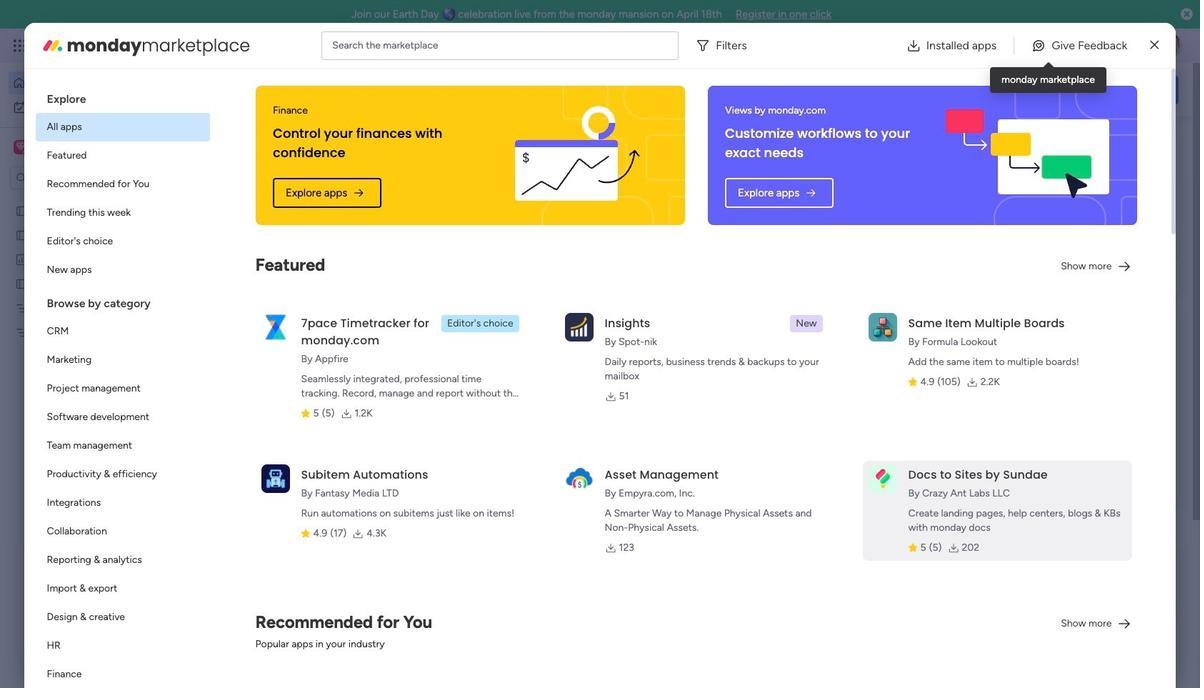 Task type: locate. For each thing, give the bounding box(es) containing it.
notifications image
[[947, 39, 961, 53]]

1 horizontal spatial banner logo image
[[935, 86, 1121, 225]]

1 public board image from the top
[[15, 204, 29, 217]]

monday marketplace image right invite members image at the top of the page
[[1041, 39, 1056, 53]]

Search in workspace field
[[30, 170, 119, 186]]

banner logo image
[[482, 86, 668, 225], [935, 86, 1121, 225]]

public dashboard image
[[15, 252, 29, 266]]

workspace image
[[16, 139, 26, 155]]

1 vertical spatial public board image
[[15, 228, 29, 242]]

0 horizontal spatial banner logo image
[[482, 86, 668, 225]]

monday marketplace image
[[41, 34, 64, 57], [1041, 39, 1056, 53]]

app logo image
[[261, 313, 290, 341], [565, 313, 594, 341], [869, 313, 897, 341], [261, 464, 290, 493], [565, 464, 594, 493], [869, 464, 897, 493]]

heading
[[35, 80, 210, 113], [35, 284, 210, 317]]

templates image image
[[978, 316, 1166, 415]]

list box
[[35, 80, 210, 688], [0, 195, 182, 537]]

1 vertical spatial circle o image
[[986, 217, 996, 228]]

terry turtle image
[[1161, 34, 1184, 57]]

add to favorites image
[[424, 465, 438, 479]]

help image
[[1108, 39, 1122, 53]]

1 horizontal spatial monday marketplace image
[[1041, 39, 1056, 53]]

dapulse x slim image
[[1151, 37, 1160, 54]]

v2 bolt switch image
[[1088, 82, 1096, 98]]

public board image
[[15, 204, 29, 217], [15, 228, 29, 242], [15, 277, 29, 290]]

terry turtle image
[[254, 616, 283, 645]]

monday marketplace image right "select product" icon
[[41, 34, 64, 57]]

circle o image
[[986, 199, 996, 210], [986, 217, 996, 228]]

0 vertical spatial circle o image
[[986, 199, 996, 210]]

select product image
[[13, 39, 27, 53]]

search everything image
[[1076, 39, 1091, 53]]

1 vertical spatial heading
[[35, 284, 210, 317]]

0 vertical spatial heading
[[35, 80, 210, 113]]

0 horizontal spatial monday marketplace image
[[41, 34, 64, 57]]

option
[[9, 71, 174, 94], [9, 96, 174, 119], [35, 113, 210, 142], [35, 142, 210, 170], [35, 170, 210, 199], [0, 198, 182, 200], [35, 199, 210, 227], [35, 227, 210, 256], [35, 256, 210, 284], [35, 317, 210, 346], [35, 346, 210, 375], [35, 375, 210, 403], [35, 403, 210, 432], [35, 432, 210, 460], [35, 460, 210, 489], [35, 489, 210, 517], [35, 517, 210, 546], [35, 546, 210, 575], [35, 575, 210, 603], [35, 603, 210, 632], [35, 632, 210, 660], [35, 660, 210, 688]]

0 vertical spatial public board image
[[15, 204, 29, 217]]

2 vertical spatial public board image
[[15, 277, 29, 290]]



Task type: describe. For each thing, give the bounding box(es) containing it.
2 heading from the top
[[35, 284, 210, 317]]

workspace image
[[14, 139, 28, 155]]

2 public board image from the top
[[15, 228, 29, 242]]

update feed image
[[978, 39, 993, 53]]

component image
[[472, 312, 485, 325]]

2 banner logo image from the left
[[935, 86, 1121, 225]]

check circle image
[[986, 181, 996, 192]]

1 circle o image from the top
[[986, 199, 996, 210]]

quick search results list box
[[221, 162, 931, 527]]

2 circle o image from the top
[[986, 217, 996, 228]]

3 public board image from the top
[[15, 277, 29, 290]]

workspace selection element
[[14, 139, 119, 157]]

help center element
[[965, 618, 1179, 675]]

see plans image
[[237, 38, 250, 54]]

invite members image
[[1010, 39, 1024, 53]]

2 image
[[989, 29, 1002, 45]]

1 heading from the top
[[35, 80, 210, 113]]

v2 user feedback image
[[977, 82, 987, 98]]

public board image
[[239, 465, 254, 480]]

1 banner logo image from the left
[[482, 86, 668, 225]]

dapulse x slim image
[[1158, 132, 1175, 149]]



Task type: vqa. For each thing, say whether or not it's contained in the screenshot.
the bottom Public board image
yes



